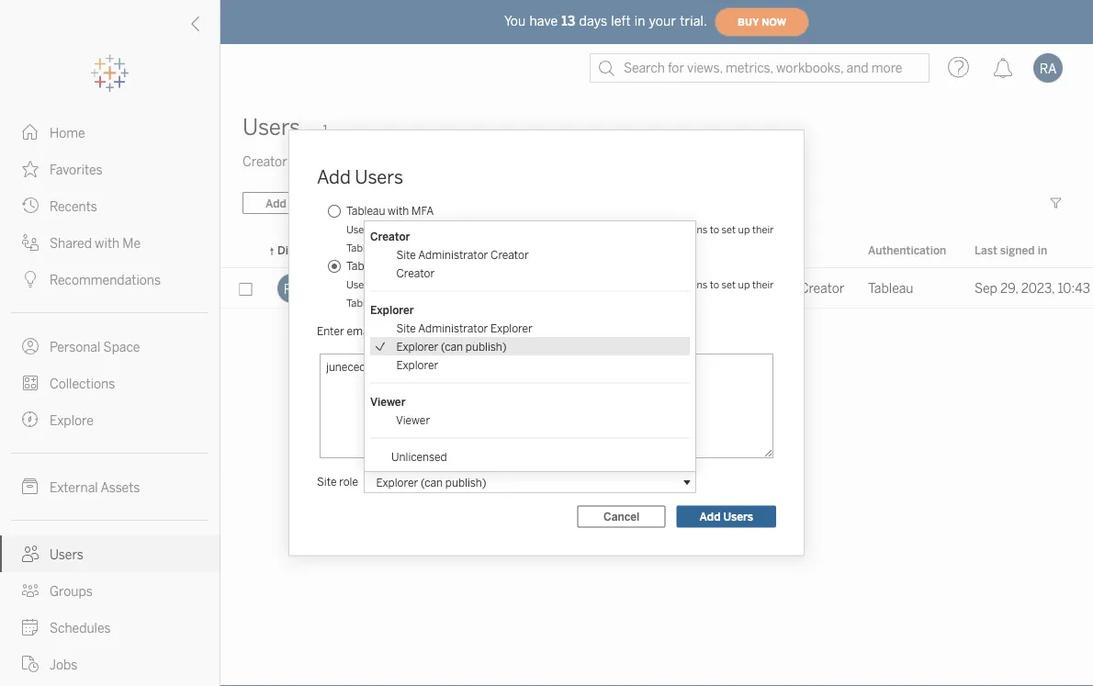 Task type: describe. For each thing, give the bounding box(es) containing it.
days
[[579, 14, 608, 29]]

jobs link
[[0, 646, 220, 683]]

unlicensed
[[391, 450, 447, 463]]

2 will from the top
[[375, 278, 390, 291]]

publish) inside explorer site administrator explorer explorer (can publish) explorer
[[466, 340, 507, 353]]

you
[[504, 14, 526, 29]]

ruby
[[316, 281, 346, 296]]

(can inside dropdown button
[[421, 476, 443, 489]]

display name
[[277, 243, 348, 257]]

username
[[506, 243, 560, 257]]

1 a from the top
[[559, 223, 564, 236]]

in inside grid
[[1038, 243, 1048, 257]]

0 vertical spatial site role
[[690, 243, 734, 257]]

1 id. from the top
[[384, 242, 397, 254]]

13
[[562, 14, 576, 29]]

2 their from the top
[[752, 278, 774, 291]]

1
[[323, 123, 328, 138]]

1 vertical spatial viewer
[[396, 413, 430, 427]]

collections
[[50, 376, 115, 391]]

personal space link
[[0, 328, 220, 365]]

favorites
[[50, 162, 103, 177]]

buy now
[[738, 16, 787, 28]]

creator: 1/25
[[243, 154, 321, 169]]

collections link
[[0, 365, 220, 402]]

0 horizontal spatial add users
[[317, 166, 403, 188]]

addresses
[[377, 325, 428, 338]]

1/25
[[294, 154, 321, 169]]

site inside creator site administrator creator creator
[[396, 248, 416, 261]]

tableau with mfa users will receive an invite email that contains a link to the site and instructions to set up their tableau id. tableau users will receive an invite email that contains a link to the site and instructions to set up their tableau id.
[[346, 204, 774, 309]]

by text only_f5he34f image for favorites
[[22, 161, 39, 177]]

29,
[[1001, 281, 1019, 296]]

space
[[103, 339, 140, 355]]

now
[[762, 16, 787, 28]]

1 up from the top
[[738, 223, 750, 236]]

2 instructions from the top
[[653, 278, 708, 291]]

ruby anderson
[[316, 281, 406, 296]]

users inside add users button
[[724, 510, 753, 523]]

select
[[376, 196, 409, 210]]

add users button
[[677, 506, 776, 528]]

last signed in
[[975, 243, 1048, 257]]

by text only_f5he34f image for schedules
[[22, 619, 39, 636]]

by text only_f5he34f image for shared with me
[[22, 234, 39, 251]]

enter email addresses
[[317, 325, 428, 338]]

1 their from the top
[[752, 223, 774, 236]]

rubyanndersson@gmail.com
[[506, 281, 674, 296]]

external
[[50, 480, 98, 495]]

schedules link
[[0, 609, 220, 646]]

signed
[[1000, 243, 1035, 257]]

last
[[975, 243, 998, 257]]

groups
[[50, 584, 93, 599]]

cancel
[[604, 510, 640, 523]]

by text only_f5he34f image for personal space
[[22, 338, 39, 355]]

2023,
[[1021, 281, 1055, 296]]

mfa
[[412, 204, 434, 218]]

2 receive from the top
[[392, 278, 425, 291]]

1 an from the top
[[428, 223, 439, 236]]

publish) inside dropdown button
[[445, 476, 487, 489]]

jobs
[[50, 657, 77, 673]]

2 the from the top
[[597, 278, 612, 291]]

2 site from the top
[[614, 278, 631, 291]]

explorer: 0/0
[[343, 154, 423, 169]]

display
[[277, 243, 316, 257]]

1 instructions from the top
[[653, 223, 708, 236]]

grid containing ruby anderson
[[221, 233, 1093, 686]]

explorer:
[[343, 154, 396, 169]]

2 that from the top
[[496, 278, 515, 291]]

1 the from the top
[[597, 223, 612, 236]]

users link
[[0, 536, 220, 572]]

1 and from the top
[[633, 223, 650, 236]]

0 vertical spatial email
[[468, 223, 494, 236]]

by text only_f5he34f image for external assets
[[22, 479, 39, 495]]

your
[[649, 14, 676, 29]]

by text only_f5he34f image for home
[[22, 124, 39, 141]]

home link
[[0, 114, 220, 151]]

sep 29, 2023, 10:43 a
[[975, 281, 1093, 296]]

with for me
[[95, 236, 120, 251]]

schedules
[[50, 621, 111, 636]]

buy
[[738, 16, 759, 28]]

select all button
[[364, 192, 437, 214]]

1 vertical spatial email
[[468, 278, 494, 291]]

1 set from the top
[[722, 223, 736, 236]]

0 horizontal spatial site role
[[317, 475, 358, 488]]

0 horizontal spatial add
[[317, 166, 351, 188]]

you have 13 days left in your trial.
[[504, 14, 708, 29]]

assets
[[101, 480, 140, 495]]

all
[[412, 196, 425, 210]]

recommendations link
[[0, 261, 220, 298]]

add inside button
[[700, 510, 721, 523]]

(can inside explorer site administrator explorer explorer (can publish) explorer
[[441, 340, 463, 353]]

actions
[[441, 243, 481, 257]]

2 link from the top
[[567, 278, 583, 291]]

groups link
[[0, 572, 220, 609]]

buy now button
[[715, 7, 810, 37]]

0/0
[[399, 154, 423, 169]]

1 vertical spatial role
[[339, 475, 358, 488]]

2 vertical spatial email
[[347, 325, 374, 338]]

recents link
[[0, 187, 220, 224]]

1 will from the top
[[375, 223, 390, 236]]

navigation panel element
[[0, 55, 220, 686]]

enter
[[317, 325, 344, 338]]

explorer (can publish)
[[371, 476, 487, 489]]

sep
[[975, 281, 998, 296]]



Task type: locate. For each thing, give the bounding box(es) containing it.
1 contains from the top
[[517, 223, 556, 236]]

by text only_f5he34f image inside favorites link
[[22, 161, 39, 177]]

1 vertical spatial publish)
[[445, 476, 487, 489]]

recents
[[50, 199, 97, 214]]

authentication
[[868, 243, 947, 257]]

site inside explorer site administrator explorer explorer (can publish) explorer
[[396, 321, 416, 335]]

an up explorer site administrator explorer explorer (can publish) explorer on the left of the page
[[428, 278, 439, 291]]

id.
[[384, 242, 397, 254], [384, 297, 397, 309]]

by text only_f5he34f image inside recents link
[[22, 198, 39, 214]]

add users inside button
[[700, 510, 753, 523]]

site administrator creator
[[690, 281, 845, 296]]

1 vertical spatial in
[[1038, 243, 1048, 257]]

main navigation. press the up and down arrow keys to access links. element
[[0, 114, 220, 686]]

0 vertical spatial administrator
[[418, 248, 488, 261]]

explorer site administrator explorer explorer (can publish) explorer
[[370, 303, 533, 371]]

explorer group
[[370, 300, 690, 374]]

2 a from the top
[[559, 278, 564, 291]]

0 vertical spatial viewer
[[370, 395, 406, 408]]

1 vertical spatial (can
[[421, 476, 443, 489]]

by text only_f5he34f image inside users link
[[22, 546, 39, 562]]

0 vertical spatial site
[[614, 223, 631, 236]]

0 vertical spatial that
[[496, 223, 515, 236]]

1 vertical spatial set
[[722, 278, 736, 291]]

by text only_f5he34f image
[[22, 124, 39, 141], [22, 161, 39, 177], [22, 234, 39, 251], [22, 271, 39, 288], [22, 338, 39, 355], [22, 375, 39, 391], [22, 479, 39, 495], [22, 546, 39, 562]]

receive
[[392, 223, 425, 236], [392, 278, 425, 291]]

4 by text only_f5he34f image from the top
[[22, 619, 39, 636]]

by text only_f5he34f image left recents
[[22, 198, 39, 214]]

list box containing creator
[[365, 221, 696, 471]]

will down 'select'
[[375, 223, 390, 236]]

0 vertical spatial their
[[752, 223, 774, 236]]

add
[[317, 166, 351, 188], [700, 510, 721, 523]]

shared
[[50, 236, 92, 251]]

an down mfa
[[428, 223, 439, 236]]

with for mfa
[[388, 204, 409, 218]]

0 horizontal spatial role
[[339, 475, 358, 488]]

1 vertical spatial a
[[559, 278, 564, 291]]

invite
[[441, 223, 466, 236], [441, 278, 466, 291]]

1 vertical spatial link
[[567, 278, 583, 291]]

2 and from the top
[[633, 278, 650, 291]]

anderson
[[349, 281, 406, 296]]

1 vertical spatial their
[[752, 278, 774, 291]]

left
[[611, 14, 631, 29]]

email
[[468, 223, 494, 236], [468, 278, 494, 291], [347, 325, 374, 338]]

receive up addresses
[[392, 278, 425, 291]]

0 vertical spatial set
[[722, 223, 736, 236]]

by text only_f5he34f image inside the jobs link
[[22, 656, 39, 673]]

0 vertical spatial with
[[388, 204, 409, 218]]

by text only_f5he34f image inside the external assets link
[[22, 479, 39, 495]]

will
[[375, 223, 390, 236], [375, 278, 390, 291]]

4 by text only_f5he34f image from the top
[[22, 271, 39, 288]]

2 id. from the top
[[384, 297, 397, 309]]

1 by text only_f5he34f image from the top
[[22, 124, 39, 141]]

that down username
[[496, 278, 515, 291]]

home
[[50, 125, 85, 141]]

by text only_f5he34f image left home
[[22, 124, 39, 141]]

2 contains from the top
[[517, 278, 556, 291]]

site role up site administrator creator
[[690, 243, 734, 257]]

the up explorer group
[[597, 278, 612, 291]]

a
[[1093, 281, 1093, 296]]

shared with me
[[50, 236, 141, 251]]

link up rubyanndersson@gmail.com on the top
[[567, 223, 583, 236]]

row containing ruby anderson
[[221, 268, 1093, 309]]

1 vertical spatial invite
[[441, 278, 466, 291]]

external assets link
[[0, 469, 220, 505]]

0 vertical spatial in
[[635, 14, 646, 29]]

0 vertical spatial and
[[633, 223, 650, 236]]

1 horizontal spatial with
[[388, 204, 409, 218]]

6 by text only_f5he34f image from the top
[[22, 375, 39, 391]]

7 by text only_f5he34f image from the top
[[22, 479, 39, 495]]

id. up 'anderson'
[[384, 242, 397, 254]]

explorer inside dropdown button
[[376, 476, 418, 489]]

0 vertical spatial a
[[559, 223, 564, 236]]

by text only_f5he34f image for jobs
[[22, 656, 39, 673]]

add users
[[317, 166, 403, 188], [700, 510, 753, 523]]

role left explorer (can publish)
[[339, 475, 358, 488]]

1 horizontal spatial site role
[[690, 243, 734, 257]]

with inside 'link'
[[95, 236, 120, 251]]

that up username
[[496, 223, 515, 236]]

name
[[319, 243, 348, 257]]

publish) up viewer "group"
[[466, 340, 507, 353]]

by text only_f5he34f image for groups
[[22, 583, 39, 599]]

0 vertical spatial add users
[[317, 166, 403, 188]]

by text only_f5he34f image left recommendations
[[22, 271, 39, 288]]

publish)
[[466, 340, 507, 353], [445, 476, 487, 489]]

select all
[[376, 196, 425, 210]]

the
[[597, 223, 612, 236], [597, 278, 612, 291]]

by text only_f5he34f image for collections
[[22, 375, 39, 391]]

viewer group
[[370, 392, 690, 429]]

with inside tableau with mfa users will receive an invite email that contains a link to the site and instructions to set up their tableau id. tableau users will receive an invite email that contains a link to the site and instructions to set up their tableau id.
[[388, 204, 409, 218]]

email up actions
[[468, 223, 494, 236]]

0 vertical spatial role
[[714, 243, 734, 257]]

id. down 'anderson'
[[384, 297, 397, 309]]

1 horizontal spatial role
[[714, 243, 734, 257]]

contains up username
[[517, 223, 556, 236]]

5 by text only_f5he34f image from the top
[[22, 338, 39, 355]]

by text only_f5he34f image left schedules
[[22, 619, 39, 636]]

by text only_f5he34f image inside schedules link
[[22, 619, 39, 636]]

publish) down unlicensed
[[445, 476, 487, 489]]

have
[[530, 14, 558, 29]]

1 vertical spatial add
[[700, 510, 721, 523]]

0 vertical spatial up
[[738, 223, 750, 236]]

cancel button
[[578, 506, 666, 528]]

1 vertical spatial and
[[633, 278, 650, 291]]

1 vertical spatial site
[[614, 278, 631, 291]]

creator site administrator creator creator
[[370, 229, 529, 280]]

0 vertical spatial add
[[317, 166, 351, 188]]

1 link from the top
[[567, 223, 583, 236]]

by text only_f5he34f image inside recommendations link
[[22, 271, 39, 288]]

grid
[[221, 233, 1093, 686]]

3 by text only_f5he34f image from the top
[[22, 234, 39, 251]]

personal
[[50, 339, 101, 355]]

their
[[752, 223, 774, 236], [752, 278, 774, 291]]

0 vertical spatial receive
[[392, 223, 425, 236]]

users inside users link
[[50, 547, 84, 562]]

1 vertical spatial id.
[[384, 297, 397, 309]]

by text only_f5he34f image inside shared with me 'link'
[[22, 234, 39, 251]]

by text only_f5he34f image inside groups 'link'
[[22, 583, 39, 599]]

2 invite from the top
[[441, 278, 466, 291]]

site role left explorer (can publish)
[[317, 475, 358, 488]]

site
[[614, 223, 631, 236], [614, 278, 631, 291]]

will up the 'enter email addresses'
[[375, 278, 390, 291]]

1 horizontal spatial add users
[[700, 510, 753, 523]]

by text only_f5he34f image left the jobs
[[22, 656, 39, 673]]

1 vertical spatial the
[[597, 278, 612, 291]]

with
[[388, 204, 409, 218], [95, 236, 120, 251]]

creator
[[370, 229, 410, 243], [491, 248, 529, 261], [396, 266, 435, 280], [800, 281, 845, 296]]

explore
[[50, 413, 94, 428]]

explore link
[[0, 402, 220, 438]]

invite up actions
[[441, 223, 466, 236]]

viewer
[[370, 395, 406, 408], [396, 413, 430, 427]]

personal space
[[50, 339, 140, 355]]

0 vertical spatial publish)
[[466, 340, 507, 353]]

0 vertical spatial will
[[375, 223, 390, 236]]

by text only_f5he34f image inside the explore link
[[22, 412, 39, 428]]

2 vertical spatial administrator
[[418, 321, 488, 335]]

with left me
[[95, 236, 120, 251]]

by text only_f5he34f image for users
[[22, 546, 39, 562]]

up
[[738, 223, 750, 236], [738, 278, 750, 291]]

creator:
[[243, 154, 291, 169]]

0 vertical spatial contains
[[517, 223, 556, 236]]

the up rubyanndersson@gmail.com on the top
[[597, 223, 612, 236]]

by text only_f5he34f image left personal
[[22, 338, 39, 355]]

0 horizontal spatial with
[[95, 236, 120, 251]]

email right enter
[[347, 325, 374, 338]]

1 site from the top
[[614, 223, 631, 236]]

3 by text only_f5he34f image from the top
[[22, 583, 39, 599]]

1 receive from the top
[[392, 223, 425, 236]]

me
[[123, 236, 141, 251]]

1 vertical spatial will
[[375, 278, 390, 291]]

0 vertical spatial id.
[[384, 242, 397, 254]]

email down actions
[[468, 278, 494, 291]]

that
[[496, 223, 515, 236], [496, 278, 515, 291]]

by text only_f5he34f image left external
[[22, 479, 39, 495]]

0 vertical spatial an
[[428, 223, 439, 236]]

in
[[635, 14, 646, 29], [1038, 243, 1048, 257]]

administrator inside explorer site administrator explorer explorer (can publish) explorer
[[418, 321, 488, 335]]

ruby anderson link
[[316, 268, 406, 309]]

site
[[690, 243, 711, 257], [396, 248, 416, 261], [690, 281, 713, 296], [396, 321, 416, 335], [317, 475, 337, 488]]

by text only_f5he34f image left groups
[[22, 583, 39, 599]]

by text only_f5he34f image inside the "personal space" link
[[22, 338, 39, 355]]

receive down mfa
[[392, 223, 425, 236]]

2 an from the top
[[428, 278, 439, 291]]

tableau
[[346, 204, 385, 218], [346, 242, 382, 254], [346, 260, 385, 273], [868, 281, 914, 296], [346, 297, 382, 309]]

2 by text only_f5he34f image from the top
[[22, 161, 39, 177]]

by text only_f5he34f image left explore
[[22, 412, 39, 428]]

list box
[[365, 221, 696, 471]]

(can
[[441, 340, 463, 353], [421, 476, 443, 489]]

shared with me link
[[0, 224, 220, 261]]

a
[[559, 223, 564, 236], [559, 278, 564, 291]]

1 vertical spatial site role
[[317, 475, 358, 488]]

administrator inside creator site administrator creator creator
[[418, 248, 488, 261]]

favorites link
[[0, 151, 220, 187]]

1 vertical spatial with
[[95, 236, 120, 251]]

contains down username
[[517, 278, 556, 291]]

8 by text only_f5he34f image from the top
[[22, 546, 39, 562]]

1 horizontal spatial in
[[1038, 243, 1048, 257]]

contains
[[517, 223, 556, 236], [517, 278, 556, 291]]

instructions
[[653, 223, 708, 236], [653, 278, 708, 291]]

recommendations
[[50, 272, 161, 288]]

1 by text only_f5he34f image from the top
[[22, 198, 39, 214]]

0 vertical spatial link
[[567, 223, 583, 236]]

5 by text only_f5he34f image from the top
[[22, 656, 39, 673]]

1 vertical spatial an
[[428, 278, 439, 291]]

viewer viewer
[[370, 395, 430, 427]]

0 horizontal spatial in
[[635, 14, 646, 29]]

option group containing tableau with mfa
[[322, 202, 776, 312]]

2 by text only_f5he34f image from the top
[[22, 412, 39, 428]]

1 vertical spatial add users
[[700, 510, 753, 523]]

invite down actions
[[441, 278, 466, 291]]

by text only_f5he34f image for explore
[[22, 412, 39, 428]]

by text only_f5he34f image left collections
[[22, 375, 39, 391]]

option group
[[322, 202, 776, 312]]

users
[[243, 114, 301, 141], [355, 166, 403, 188], [346, 223, 373, 236], [346, 278, 373, 291], [724, 510, 753, 523], [50, 547, 84, 562]]

add right cancel button
[[700, 510, 721, 523]]

0 vertical spatial the
[[597, 223, 612, 236]]

by text only_f5he34f image left shared
[[22, 234, 39, 251]]

10:43
[[1058, 281, 1091, 296]]

and
[[633, 223, 650, 236], [633, 278, 650, 291]]

1 that from the top
[[496, 223, 515, 236]]

add down 1
[[317, 166, 351, 188]]

role
[[714, 243, 734, 257], [339, 475, 358, 488]]

set
[[722, 223, 736, 236], [722, 278, 736, 291]]

link
[[567, 223, 583, 236], [567, 278, 583, 291]]

trial.
[[680, 14, 708, 29]]

1 vertical spatial up
[[738, 278, 750, 291]]

0 vertical spatial (can
[[441, 340, 463, 353]]

by text only_f5he34f image inside collections link
[[22, 375, 39, 391]]

by text only_f5he34f image up groups 'link'
[[22, 546, 39, 562]]

with left all
[[388, 204, 409, 218]]

1 vertical spatial instructions
[[653, 278, 708, 291]]

role up site administrator creator
[[714, 243, 734, 257]]

Click here and type email addresses separated by semicolons text field
[[320, 354, 774, 458]]

2 up from the top
[[738, 278, 750, 291]]

0 vertical spatial invite
[[441, 223, 466, 236]]

0 vertical spatial instructions
[[653, 223, 708, 236]]

administrator for creator
[[418, 248, 488, 261]]

external assets
[[50, 480, 140, 495]]

by text only_f5he34f image inside home link
[[22, 124, 39, 141]]

1 horizontal spatial add
[[700, 510, 721, 523]]

by text only_f5he34f image
[[22, 198, 39, 214], [22, 412, 39, 428], [22, 583, 39, 599], [22, 619, 39, 636], [22, 656, 39, 673]]

2 set from the top
[[722, 278, 736, 291]]

in right 'left'
[[635, 14, 646, 29]]

a up username
[[559, 223, 564, 236]]

explorer (can publish) button
[[364, 471, 696, 493]]

a down username
[[559, 278, 564, 291]]

link up explorer group
[[567, 278, 583, 291]]

1 vertical spatial receive
[[392, 278, 425, 291]]

1 invite from the top
[[441, 223, 466, 236]]

creator group
[[370, 227, 690, 282]]

in right signed
[[1038, 243, 1048, 257]]

by text only_f5he34f image for recommendations
[[22, 271, 39, 288]]

1 vertical spatial that
[[496, 278, 515, 291]]

1 vertical spatial administrator
[[716, 281, 797, 296]]

by text only_f5he34f image left favorites
[[22, 161, 39, 177]]

administrator for explorer
[[418, 321, 488, 335]]

by text only_f5he34f image for recents
[[22, 198, 39, 214]]

1 vertical spatial contains
[[517, 278, 556, 291]]

row
[[221, 268, 1093, 309]]



Task type: vqa. For each thing, say whether or not it's contained in the screenshot.
content
no



